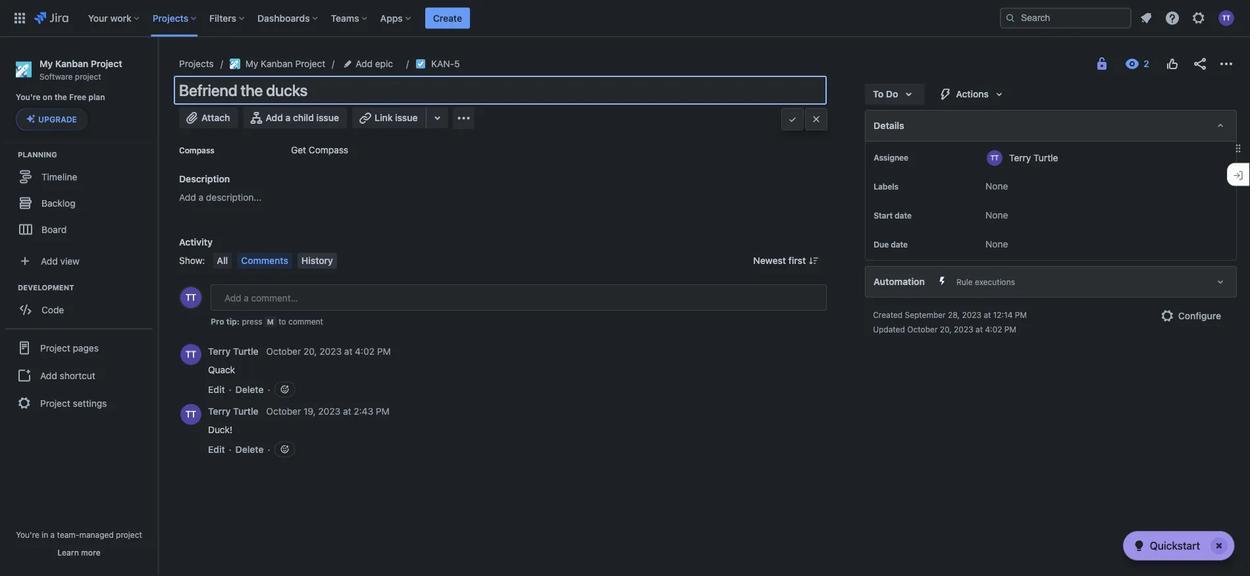 Task type: describe. For each thing, give the bounding box(es) containing it.
add for add view
[[41, 255, 58, 266]]

2 issue from the left
[[395, 112, 418, 123]]

all button
[[213, 253, 232, 269]]

to
[[279, 317, 286, 326]]

rule executions
[[957, 277, 1016, 286]]

to do button
[[865, 84, 925, 105]]

first
[[789, 255, 806, 266]]

board link
[[7, 216, 151, 243]]

kan-5
[[431, 58, 460, 69]]

timeline link
[[7, 164, 151, 190]]

delete button for quack
[[236, 383, 264, 396]]

project settings link
[[5, 389, 153, 418]]

managed
[[79, 530, 114, 539]]

pro
[[211, 317, 224, 326]]

my kanban project software project
[[40, 58, 122, 81]]

confirm summary image
[[788, 114, 798, 124]]

project pages link
[[5, 333, 153, 362]]

filters button
[[206, 8, 250, 29]]

add shortcut
[[40, 370, 95, 381]]

menu bar containing all
[[210, 253, 340, 269]]

more
[[81, 548, 101, 557]]

teams button
[[327, 8, 373, 29]]

planning group
[[7, 149, 157, 247]]

search image
[[1006, 13, 1016, 23]]

team-
[[57, 530, 79, 539]]

Add a comment… field
[[211, 285, 827, 311]]

view
[[60, 255, 80, 266]]

october for october 19, 2023 at 2:43 pm
[[266, 406, 301, 417]]

edit button for quack
[[208, 383, 225, 396]]

all
[[217, 255, 228, 266]]

kan-5 link
[[431, 56, 460, 72]]

free
[[69, 93, 86, 102]]

3 none from the top
[[986, 239, 1009, 250]]

4:02 inside created september 28, 2023 at 12:14 pm updated october 20, 2023 at 4:02 pm
[[986, 325, 1003, 334]]

1 vertical spatial 20,
[[304, 346, 317, 357]]

to
[[873, 89, 884, 99]]

sidebar navigation image
[[144, 53, 173, 79]]

your work
[[88, 13, 132, 23]]

apps button
[[376, 8, 416, 29]]

project inside my kanban project software project
[[91, 58, 122, 69]]

primary element
[[8, 0, 1000, 37]]

newest
[[754, 255, 786, 266]]

you're for you're on the free plan
[[16, 93, 41, 102]]

dashboards
[[258, 13, 310, 23]]

group containing project pages
[[5, 328, 153, 422]]

actions button
[[930, 84, 1016, 105]]

1 issue from the left
[[317, 112, 339, 123]]

delete for duck!
[[236, 444, 264, 455]]

actions image
[[1219, 56, 1235, 72]]

the
[[54, 93, 67, 102]]

october 19, 2023 at 2:43 pm
[[266, 406, 390, 417]]

actions
[[956, 89, 989, 99]]

kanban for my kanban project software project
[[55, 58, 88, 69]]

link web pages and more image
[[430, 110, 446, 126]]

dismiss quickstart image
[[1209, 535, 1230, 557]]

kan-
[[431, 58, 454, 69]]

comments
[[241, 255, 288, 266]]

description...
[[206, 192, 262, 203]]

notifications image
[[1139, 10, 1155, 26]]

teams
[[331, 13, 359, 23]]

create button
[[425, 8, 470, 29]]

epic
[[375, 58, 393, 69]]

edit button for duck!
[[208, 443, 225, 456]]

due date
[[874, 240, 908, 249]]

add for add shortcut
[[40, 370, 57, 381]]

project up add shortcut
[[40, 342, 70, 353]]

terry turtle for october 20, 2023 at 4:02 pm
[[208, 346, 259, 357]]

tip:
[[226, 317, 240, 326]]

upgrade button
[[16, 109, 87, 130]]

add for add epic
[[356, 58, 373, 69]]

work
[[110, 13, 132, 23]]

code link
[[7, 297, 151, 323]]

at left 12:14
[[984, 310, 991, 319]]

add reaction image for october 20, 2023 at 4:02 pm
[[280, 384, 290, 395]]

appswitcher icon image
[[12, 10, 28, 26]]

settings
[[73, 398, 107, 409]]

you're for you're in a team-managed project
[[16, 530, 39, 539]]

banner containing your work
[[0, 0, 1251, 37]]

executions
[[975, 277, 1016, 286]]

development
[[18, 283, 74, 292]]

code
[[41, 304, 64, 315]]

start
[[874, 211, 893, 220]]

project settings
[[40, 398, 107, 409]]

planning
[[18, 150, 57, 159]]

press
[[242, 317, 262, 326]]

link issue
[[375, 112, 418, 123]]

a for child
[[286, 112, 291, 123]]

project pages
[[40, 342, 99, 353]]

my kanban project link
[[230, 56, 325, 72]]

newest first button
[[746, 253, 827, 269]]

pro tip: press m to comment
[[211, 317, 323, 326]]

my kanban project
[[246, 58, 325, 69]]

assignee
[[874, 153, 909, 162]]

add a description...
[[179, 192, 262, 203]]

attach
[[202, 112, 230, 123]]

development image
[[2, 279, 18, 295]]

project inside my kanban project software project
[[75, 72, 101, 81]]

help image
[[1165, 10, 1181, 26]]

in
[[42, 530, 48, 539]]

you're on the free plan
[[16, 93, 105, 102]]

automation
[[874, 276, 925, 287]]

newest first
[[754, 255, 806, 266]]

link issue button
[[352, 107, 427, 128]]

add for add a child issue
[[266, 112, 283, 123]]

assignee pin to top. only you can see pinned fields. image
[[912, 152, 922, 163]]

0 vertical spatial terry
[[1010, 152, 1032, 163]]

shortcut
[[60, 370, 95, 381]]

turtle for october 20, 2023 at 4:02 pm
[[233, 346, 259, 357]]

projects for 'projects' dropdown button
[[153, 13, 188, 23]]

add view button
[[8, 248, 150, 274]]

add epic
[[356, 58, 393, 69]]

backlog
[[41, 198, 76, 208]]

october for october 20, 2023 at 4:02 pm
[[266, 346, 301, 357]]

projects link
[[179, 56, 214, 72]]

20, inside created september 28, 2023 at 12:14 pm updated october 20, 2023 at 4:02 pm
[[940, 325, 952, 334]]

28,
[[948, 310, 960, 319]]

create
[[433, 13, 462, 23]]

projects for projects link
[[179, 58, 214, 69]]



Task type: locate. For each thing, give the bounding box(es) containing it.
october
[[908, 325, 938, 334], [266, 346, 301, 357], [266, 406, 301, 417]]

automation element
[[865, 266, 1237, 298]]

upgrade
[[38, 115, 77, 124]]

1 kanban from the left
[[55, 58, 88, 69]]

duck!
[[208, 424, 233, 435]]

september
[[905, 310, 946, 319]]

my up software
[[40, 58, 53, 69]]

add a child issue button
[[243, 107, 347, 128]]

history
[[302, 255, 333, 266]]

labels pin to top. only you can see pinned fields. image
[[902, 181, 912, 192]]

edit button down quack
[[208, 383, 225, 396]]

0 vertical spatial a
[[286, 112, 291, 123]]

2 horizontal spatial a
[[286, 112, 291, 123]]

2023
[[963, 310, 982, 319], [954, 325, 974, 334], [320, 346, 342, 357], [318, 406, 341, 417]]

edit down duck!
[[208, 444, 225, 455]]

vote options: no one has voted for this issue yet. image
[[1165, 56, 1181, 72]]

projects up sidebar navigation image
[[153, 13, 188, 23]]

profile image of terry turtle image
[[180, 287, 202, 308]]

your profile and settings image
[[1219, 10, 1235, 26]]

to do
[[873, 89, 899, 99]]

timeline
[[41, 171, 77, 182]]

2 vertical spatial terry turtle
[[208, 406, 259, 417]]

terry turtle for october 19, 2023 at 2:43 pm
[[208, 406, 259, 417]]

kanban for my kanban project
[[261, 58, 293, 69]]

my kanban project image
[[230, 59, 240, 69]]

1 vertical spatial terry turtle
[[208, 346, 259, 357]]

child
[[293, 112, 314, 123]]

you're in a team-managed project
[[16, 530, 142, 539]]

1 you're from the top
[[16, 93, 41, 102]]

add shortcut button
[[5, 362, 153, 389]]

banner
[[0, 0, 1251, 37]]

software
[[40, 72, 73, 81]]

my for my kanban project software project
[[40, 58, 53, 69]]

you're left on
[[16, 93, 41, 102]]

2 my from the left
[[246, 58, 258, 69]]

2 edit button from the top
[[208, 443, 225, 456]]

pm left copy link to comment image
[[377, 346, 391, 357]]

2023 down the 28,
[[954, 325, 974, 334]]

0 vertical spatial none
[[986, 181, 1009, 192]]

none for labels
[[986, 181, 1009, 192]]

cancel summary image
[[811, 114, 822, 124]]

0 vertical spatial delete
[[236, 384, 264, 395]]

quickstart button
[[1124, 531, 1235, 560]]

apps
[[380, 13, 403, 23]]

at left copy link to comment image
[[344, 346, 353, 357]]

2 edit from the top
[[208, 444, 225, 455]]

turtle down details element
[[1034, 152, 1059, 163]]

add inside dropdown button
[[356, 58, 373, 69]]

1 horizontal spatial my
[[246, 58, 258, 69]]

october left 19,
[[266, 406, 301, 417]]

1 my from the left
[[40, 58, 53, 69]]

0 vertical spatial turtle
[[1034, 152, 1059, 163]]

pages
[[73, 342, 99, 353]]

add reaction image down october 19, 2023 at 2:43 pm
[[280, 444, 290, 455]]

add inside group
[[40, 370, 57, 381]]

1 vertical spatial 4:02
[[355, 346, 375, 357]]

pm down 12:14
[[1005, 325, 1017, 334]]

1 vertical spatial delete
[[236, 444, 264, 455]]

2 vertical spatial none
[[986, 239, 1009, 250]]

quack
[[208, 364, 235, 375]]

0 horizontal spatial kanban
[[55, 58, 88, 69]]

terry for october 19, 2023 at 2:43 pm
[[208, 406, 231, 417]]

1 vertical spatial project
[[116, 530, 142, 539]]

0 horizontal spatial a
[[50, 530, 55, 539]]

date right the due
[[891, 240, 908, 249]]

1 vertical spatial turtle
[[233, 346, 259, 357]]

pm right 12:14
[[1015, 310, 1027, 319]]

labels
[[874, 182, 899, 191]]

a inside button
[[286, 112, 291, 123]]

none for start date
[[986, 210, 1009, 221]]

2 delete from the top
[[236, 444, 264, 455]]

2023 right 19,
[[318, 406, 341, 417]]

quickstart
[[1150, 540, 1201, 552]]

board
[[41, 224, 67, 235]]

0 horizontal spatial my
[[40, 58, 53, 69]]

plan
[[88, 93, 105, 102]]

1 vertical spatial you're
[[16, 530, 39, 539]]

a for description...
[[199, 192, 204, 203]]

group
[[5, 328, 153, 422]]

0 vertical spatial edit
[[208, 384, 225, 395]]

activity
[[179, 237, 213, 248]]

1 horizontal spatial 4:02
[[986, 325, 1003, 334]]

share image
[[1193, 56, 1209, 72]]

turtle down quack
[[233, 406, 259, 417]]

description
[[179, 174, 230, 184]]

link
[[375, 112, 393, 123]]

edit down quack
[[208, 384, 225, 395]]

0 vertical spatial delete button
[[236, 383, 264, 396]]

edit button down duck!
[[208, 443, 225, 456]]

4:02 left copy link to comment image
[[355, 346, 375, 357]]

Search field
[[1000, 8, 1132, 29]]

2 vertical spatial october
[[266, 406, 301, 417]]

terry turtle down details element
[[1010, 152, 1059, 163]]

20, down comment
[[304, 346, 317, 357]]

add reaction image for october 19, 2023 at 2:43 pm
[[280, 444, 290, 455]]

project down add shortcut
[[40, 398, 70, 409]]

12:14
[[994, 310, 1013, 319]]

kanban right my kanban project icon
[[261, 58, 293, 69]]

1 horizontal spatial issue
[[395, 112, 418, 123]]

details element
[[865, 110, 1237, 142]]

october inside created september 28, 2023 at 12:14 pm updated october 20, 2023 at 4:02 pm
[[908, 325, 938, 334]]

edit button
[[208, 383, 225, 396], [208, 443, 225, 456]]

development group
[[7, 282, 157, 327]]

learn
[[58, 548, 79, 557]]

do
[[886, 89, 899, 99]]

0 vertical spatial projects
[[153, 13, 188, 23]]

2 vertical spatial terry
[[208, 406, 231, 417]]

none
[[986, 181, 1009, 192], [986, 210, 1009, 221], [986, 239, 1009, 250]]

0 vertical spatial you're
[[16, 93, 41, 102]]

2 kanban from the left
[[261, 58, 293, 69]]

0 vertical spatial edit button
[[208, 383, 225, 396]]

edit for duck!
[[208, 444, 225, 455]]

1 vertical spatial october
[[266, 346, 301, 357]]

0 vertical spatial project
[[75, 72, 101, 81]]

task image
[[416, 59, 426, 69]]

date for due date
[[891, 240, 908, 249]]

20,
[[940, 325, 952, 334], [304, 346, 317, 357]]

1 edit button from the top
[[208, 383, 225, 396]]

1 edit from the top
[[208, 384, 225, 395]]

2 you're from the top
[[16, 530, 39, 539]]

kanban up software
[[55, 58, 88, 69]]

project right managed
[[116, 530, 142, 539]]

2 delete button from the top
[[236, 443, 264, 456]]

october 20, 2023 at 4:02 pm
[[266, 346, 391, 357]]

5
[[454, 58, 460, 69]]

1 delete button from the top
[[236, 383, 264, 396]]

get compass
[[291, 145, 348, 155]]

terry down details element
[[1010, 152, 1032, 163]]

my for my kanban project
[[246, 58, 258, 69]]

projects left my kanban project icon
[[179, 58, 214, 69]]

my right my kanban project icon
[[246, 58, 258, 69]]

0 horizontal spatial issue
[[317, 112, 339, 123]]

check image
[[1132, 538, 1148, 554]]

turtle up quack
[[233, 346, 259, 357]]

on
[[43, 93, 52, 102]]

1 vertical spatial delete button
[[236, 443, 264, 456]]

2023 down comment
[[320, 346, 342, 357]]

Befriend the ducks text field
[[174, 76, 827, 105]]

issue right "link"
[[395, 112, 418, 123]]

get
[[291, 145, 306, 155]]

2:43
[[354, 406, 373, 417]]

0 vertical spatial october
[[908, 325, 938, 334]]

history button
[[298, 253, 337, 269]]

2 none from the top
[[986, 210, 1009, 221]]

projects
[[153, 13, 188, 23], [179, 58, 214, 69]]

backlog link
[[7, 190, 151, 216]]

1 delete from the top
[[236, 384, 264, 395]]

issue
[[317, 112, 339, 123], [395, 112, 418, 123]]

turtle
[[1034, 152, 1059, 163], [233, 346, 259, 357], [233, 406, 259, 417]]

planning image
[[2, 146, 18, 162]]

you're
[[16, 93, 41, 102], [16, 530, 39, 539]]

created
[[873, 310, 903, 319]]

delete button for duck!
[[236, 443, 264, 456]]

add app image
[[456, 110, 472, 126]]

0 vertical spatial 20,
[[940, 325, 952, 334]]

project
[[91, 58, 122, 69], [295, 58, 325, 69], [40, 342, 70, 353], [40, 398, 70, 409]]

add left the epic
[[356, 58, 373, 69]]

projects button
[[149, 8, 202, 29]]

add left child
[[266, 112, 283, 123]]

newest first image
[[809, 256, 819, 266]]

at left 2:43
[[343, 406, 351, 417]]

details
[[874, 120, 905, 131]]

1 vertical spatial a
[[199, 192, 204, 203]]

date for start date
[[895, 211, 912, 220]]

2023 right the 28,
[[963, 310, 982, 319]]

0 horizontal spatial 4:02
[[355, 346, 375, 357]]

add
[[356, 58, 373, 69], [266, 112, 283, 123], [179, 192, 196, 203], [41, 255, 58, 266], [40, 370, 57, 381]]

1 horizontal spatial kanban
[[261, 58, 293, 69]]

compass up 'description'
[[179, 146, 215, 155]]

1 vertical spatial add reaction image
[[280, 444, 290, 455]]

1 vertical spatial edit
[[208, 444, 225, 455]]

1 vertical spatial edit button
[[208, 443, 225, 456]]

at
[[984, 310, 991, 319], [976, 325, 983, 334], [344, 346, 353, 357], [343, 406, 351, 417]]

1 horizontal spatial a
[[199, 192, 204, 203]]

your work button
[[84, 8, 145, 29]]

1 horizontal spatial project
[[116, 530, 142, 539]]

copy link to issue image
[[457, 58, 468, 68]]

0 horizontal spatial 20,
[[304, 346, 317, 357]]

projects inside dropdown button
[[153, 13, 188, 23]]

0 horizontal spatial project
[[75, 72, 101, 81]]

a left child
[[286, 112, 291, 123]]

0 vertical spatial terry turtle
[[1010, 152, 1059, 163]]

terry turtle up duck!
[[208, 406, 259, 417]]

1 vertical spatial terry
[[208, 346, 231, 357]]

add inside popup button
[[41, 255, 58, 266]]

add left the shortcut
[[40, 370, 57, 381]]

add reaction image
[[280, 384, 290, 395], [280, 444, 290, 455]]

terry up duck!
[[208, 406, 231, 417]]

pm right 2:43
[[376, 406, 390, 417]]

learn more button
[[58, 547, 101, 558]]

updated
[[873, 325, 905, 334]]

issue right child
[[317, 112, 339, 123]]

terry turtle up quack
[[208, 346, 259, 357]]

1 vertical spatial date
[[891, 240, 908, 249]]

you're left "in"
[[16, 530, 39, 539]]

a right "in"
[[50, 530, 55, 539]]

4:02
[[986, 325, 1003, 334], [355, 346, 375, 357]]

1 vertical spatial none
[[986, 210, 1009, 221]]

1 none from the top
[[986, 181, 1009, 192]]

2 vertical spatial turtle
[[233, 406, 259, 417]]

comment
[[288, 317, 323, 326]]

at down rule executions
[[976, 325, 983, 334]]

terry for october 20, 2023 at 4:02 pm
[[208, 346, 231, 357]]

delete for quack
[[236, 384, 264, 395]]

4:02 down 12:14
[[986, 325, 1003, 334]]

menu bar
[[210, 253, 340, 269]]

1 horizontal spatial 20,
[[940, 325, 952, 334]]

0 vertical spatial add reaction image
[[280, 384, 290, 395]]

compass right get
[[309, 145, 348, 155]]

add left view
[[41, 255, 58, 266]]

add reaction image up october 19, 2023 at 2:43 pm
[[280, 384, 290, 395]]

date right start
[[895, 211, 912, 220]]

project up plan
[[75, 72, 101, 81]]

filters
[[210, 13, 236, 23]]

edit
[[208, 384, 225, 395], [208, 444, 225, 455]]

learn more
[[58, 548, 101, 557]]

turtle for october 19, 2023 at 2:43 pm
[[233, 406, 259, 417]]

project up plan
[[91, 58, 122, 69]]

0 vertical spatial date
[[895, 211, 912, 220]]

project down dashboards "popup button"
[[295, 58, 325, 69]]

2 add reaction image from the top
[[280, 444, 290, 455]]

0 vertical spatial 4:02
[[986, 325, 1003, 334]]

october down to at the left
[[266, 346, 301, 357]]

copy link to comment image
[[394, 345, 404, 356]]

attach button
[[179, 107, 238, 128]]

settings image
[[1191, 10, 1207, 26]]

19,
[[304, 406, 316, 417]]

add down 'description'
[[179, 192, 196, 203]]

my
[[40, 58, 53, 69], [246, 58, 258, 69]]

configure
[[1179, 311, 1222, 321]]

october down september
[[908, 325, 938, 334]]

0 horizontal spatial compass
[[179, 146, 215, 155]]

your
[[88, 13, 108, 23]]

kanban inside my kanban project software project
[[55, 58, 88, 69]]

edit for quack
[[208, 384, 225, 395]]

2 vertical spatial a
[[50, 530, 55, 539]]

1 vertical spatial projects
[[179, 58, 214, 69]]

add a child issue
[[266, 112, 339, 123]]

jira image
[[34, 10, 68, 26], [34, 10, 68, 26]]

1 horizontal spatial compass
[[309, 145, 348, 155]]

20, down the 28,
[[940, 325, 952, 334]]

rule
[[957, 277, 973, 286]]

add for add a description...
[[179, 192, 196, 203]]

my inside my kanban project software project
[[40, 58, 53, 69]]

show:
[[179, 255, 205, 266]]

a down 'description'
[[199, 192, 204, 203]]

terry up quack
[[208, 346, 231, 357]]

start date
[[874, 211, 912, 220]]

1 add reaction image from the top
[[280, 384, 290, 395]]



Task type: vqa. For each thing, say whether or not it's contained in the screenshot.
you associated with travel
no



